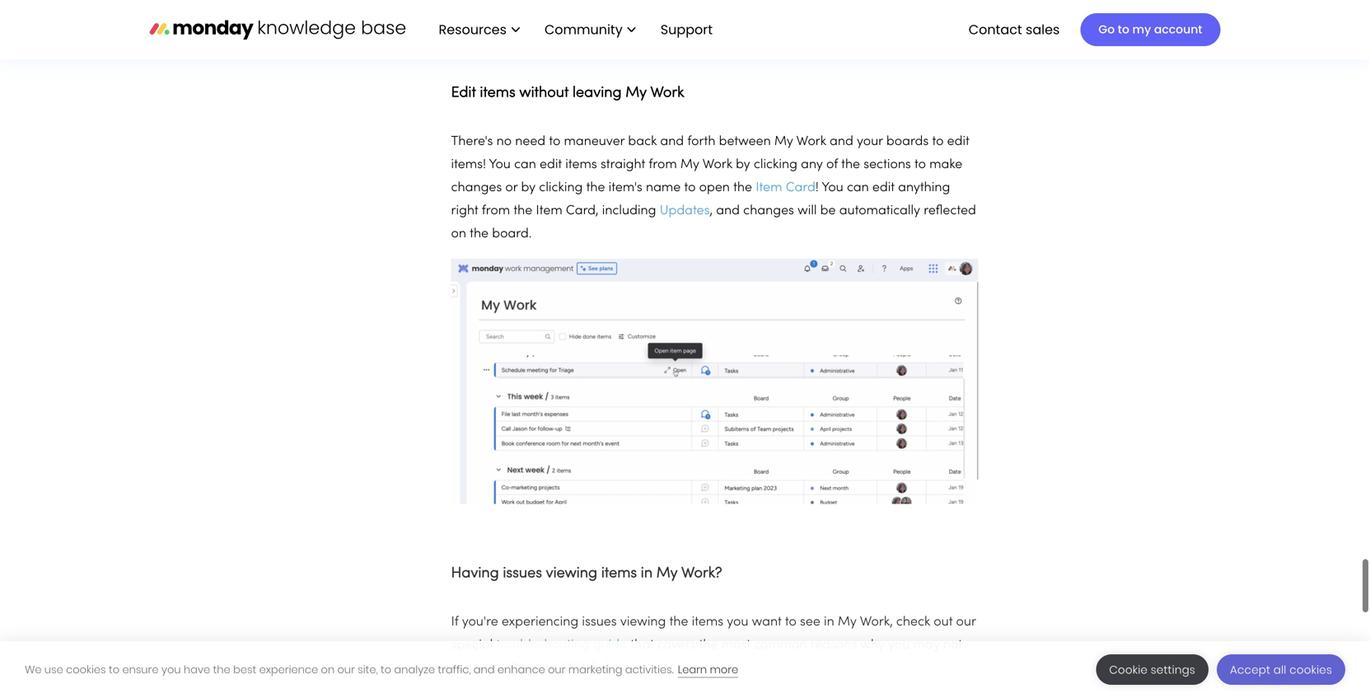 Task type: describe. For each thing, give the bounding box(es) containing it.
not
[[944, 639, 963, 652]]

my inside the covers the most common reasons why you may not see some items in my work.
[[560, 662, 579, 675]]

may
[[914, 639, 940, 652]]

0 vertical spatial viewing
[[546, 567, 598, 581]]

on inside , and changes will be automatically reflected on the board.
[[451, 228, 466, 240]]

board.
[[492, 228, 532, 240]]

anything
[[899, 182, 951, 194]]

having issues viewing items in my work?
[[451, 567, 722, 581]]

0 horizontal spatial by
[[521, 182, 536, 194]]

no
[[497, 136, 512, 148]]

name
[[646, 182, 681, 194]]

1 horizontal spatial by
[[736, 159, 751, 171]]

more
[[710, 662, 739, 677]]

1 vertical spatial clicking
[[539, 182, 583, 194]]

, and changes will be automatically reflected on the board.
[[451, 205, 977, 240]]

to up the make
[[933, 136, 944, 148]]

accept all cookies button
[[1217, 654, 1346, 685]]

or
[[506, 182, 518, 194]]

special
[[451, 639, 493, 652]]

back
[[628, 136, 657, 148]]

traffic,
[[438, 662, 471, 677]]

contact
[[969, 20, 1023, 39]]

dialog containing cookie settings
[[0, 641, 1371, 698]]

learn more link
[[678, 662, 739, 678]]

if you're experiencing issues viewing the items you want to see in my work, check out our special
[[451, 616, 976, 652]]

site,
[[358, 662, 378, 677]]

that
[[631, 639, 654, 652]]

activities.
[[625, 662, 674, 677]]

item card !
[[756, 182, 822, 194]]

work?
[[682, 567, 722, 581]]

sections
[[864, 159, 911, 171]]

and inside dialog
[[474, 662, 495, 677]]

any
[[801, 159, 823, 171]]

reasons
[[811, 639, 857, 652]]

ensure
[[122, 662, 159, 677]]

changes inside , and changes will be automatically reflected on the board.
[[744, 205, 794, 217]]

1.gif image
[[451, 259, 979, 504]]

resources link
[[431, 15, 528, 44]]

account
[[1155, 21, 1203, 38]]

the inside the covers the most common reasons why you may not see some items in my work.
[[699, 639, 718, 652]]

you inside there's no need to maneuver back and forth between my work and your boards to edit items! you can edit items straight from my work by clicking any of the sections to make changes or by clicking the item's name to open the
[[489, 159, 511, 171]]

marketing
[[569, 662, 623, 677]]

you're
[[462, 616, 498, 628]]

of
[[827, 159, 838, 171]]

viewing inside if you're experiencing issues viewing the items you want to see in my work, check out our special
[[620, 616, 666, 628]]

support
[[661, 20, 713, 39]]

can inside there's no need to maneuver back and forth between my work and your boards to edit items! you can edit items straight from my work by clicking any of the sections to make changes or by clicking the item's name to open the
[[514, 159, 536, 171]]

have
[[184, 662, 210, 677]]

boards
[[887, 136, 929, 148]]

leaving
[[573, 86, 622, 100]]

to right 'need'
[[549, 136, 561, 148]]

we
[[25, 662, 42, 677]]

common
[[754, 639, 807, 652]]

updates
[[660, 205, 710, 217]]

go
[[1099, 21, 1115, 38]]

items inside there's no need to maneuver back and forth between my work and your boards to edit items! you can edit items straight from my work by clicking any of the sections to make changes or by clicking the item's name to open the
[[566, 159, 597, 171]]

straight
[[601, 159, 646, 171]]

from inside you can edit anything right from the item card, including
[[482, 205, 510, 217]]

my right between
[[775, 136, 794, 148]]

you inside if you're experiencing issues viewing the items you want to see in my work, check out our special
[[727, 616, 749, 628]]

list containing resources
[[422, 0, 726, 59]]

there's no need to maneuver back and forth between my work and your boards to edit items! you can edit items straight from my work by clicking any of the sections to make changes or by clicking the item's name to open the
[[451, 136, 970, 194]]

all
[[1274, 662, 1287, 678]]

edit
[[451, 86, 476, 100]]

see inside the covers the most common reasons why you may not see some items in my work.
[[451, 662, 472, 675]]

work.
[[582, 662, 616, 675]]

without
[[520, 86, 569, 100]]

troubleshooting guide that
[[497, 639, 658, 652]]

community link
[[537, 15, 644, 44]]

your
[[857, 136, 883, 148]]

edit items without leaving my work
[[451, 86, 688, 100]]

work,
[[860, 616, 893, 628]]

from inside there's no need to maneuver back and forth between my work and your boards to edit items! you can edit items straight from my work by clicking any of the sections to make changes or by clicking the item's name to open the
[[649, 159, 677, 171]]

cookies for all
[[1290, 662, 1333, 678]]

go to my account link
[[1081, 13, 1221, 46]]

the right of
[[842, 159, 861, 171]]

see inside if you're experiencing issues viewing the items you want to see in my work, check out our special
[[800, 616, 821, 628]]

item card link
[[756, 182, 816, 194]]

be
[[821, 205, 836, 217]]

items right edit
[[480, 86, 516, 100]]

1 horizontal spatial in
[[641, 567, 653, 581]]

analyze
[[394, 662, 435, 677]]

0 vertical spatial work
[[651, 86, 684, 100]]

use
[[44, 662, 63, 677]]

out
[[934, 616, 953, 628]]

troubleshooting
[[497, 639, 590, 652]]

experience
[[259, 662, 318, 677]]

why
[[861, 639, 885, 652]]

right
[[451, 205, 479, 217]]

my right the leaving
[[626, 86, 647, 100]]

having
[[451, 567, 499, 581]]

0 horizontal spatial our
[[338, 662, 355, 677]]

you can edit anything right from the item card, including
[[451, 182, 951, 217]]

there's
[[451, 136, 493, 148]]

covers the most common reasons why you may not see some items in my work.
[[451, 639, 963, 675]]

maneuver
[[564, 136, 625, 148]]

issues inside if you're experiencing issues viewing the items you want to see in my work, check out our special
[[582, 616, 617, 628]]

items inside the covers the most common reasons why you may not see some items in my work.
[[511, 662, 543, 675]]

our inside if you're experiencing issues viewing the items you want to see in my work, check out our special
[[957, 616, 976, 628]]

resources
[[439, 20, 507, 39]]

can inside you can edit anything right from the item card, including
[[847, 182, 869, 194]]



Task type: locate. For each thing, give the bounding box(es) containing it.
viewing up experiencing
[[546, 567, 598, 581]]

including
[[602, 205, 656, 217]]

0 vertical spatial by
[[736, 159, 751, 171]]

from up the name
[[649, 159, 677, 171]]

1 cookies from the left
[[66, 662, 106, 677]]

0 horizontal spatial you
[[489, 159, 511, 171]]

check
[[897, 616, 931, 628]]

1 horizontal spatial our
[[548, 662, 566, 677]]

support link
[[653, 15, 726, 44], [661, 20, 718, 39]]

1 horizontal spatial work
[[703, 159, 733, 171]]

1 vertical spatial on
[[321, 662, 335, 677]]

1 vertical spatial viewing
[[620, 616, 666, 628]]

dialog
[[0, 641, 1371, 698]]

1 vertical spatial item
[[536, 205, 563, 217]]

1 horizontal spatial can
[[847, 182, 869, 194]]

the up card,
[[587, 182, 605, 194]]

the down right
[[470, 228, 489, 240]]

you inside you can edit anything right from the item card, including
[[822, 182, 844, 194]]

you inside dialog
[[161, 662, 181, 677]]

cookies for use
[[66, 662, 106, 677]]

edit inside you can edit anything right from the item card, including
[[873, 182, 895, 194]]

1 horizontal spatial clicking
[[754, 159, 798, 171]]

to
[[1118, 21, 1130, 38], [549, 136, 561, 148], [933, 136, 944, 148], [915, 159, 926, 171], [684, 182, 696, 194], [785, 616, 797, 628], [109, 662, 120, 677], [381, 662, 392, 677]]

,
[[710, 205, 713, 217]]

you right why on the right bottom of page
[[889, 639, 910, 652]]

0 horizontal spatial you
[[161, 662, 181, 677]]

our left the site,
[[338, 662, 355, 677]]

1 horizontal spatial edit
[[873, 182, 895, 194]]

2 vertical spatial edit
[[873, 182, 895, 194]]

to left "ensure"
[[109, 662, 120, 677]]

and inside , and changes will be automatically reflected on the board.
[[716, 205, 740, 217]]

2 vertical spatial in
[[546, 662, 557, 675]]

the right the open
[[734, 182, 753, 194]]

and right ,
[[716, 205, 740, 217]]

cookie
[[1110, 662, 1148, 678]]

best
[[233, 662, 257, 677]]

1 horizontal spatial you
[[822, 182, 844, 194]]

0 vertical spatial on
[[451, 228, 466, 240]]

0 vertical spatial you
[[727, 616, 749, 628]]

we use cookies to ensure you have the best experience on our site, to analyze traffic, and enhance our marketing activities. learn more
[[25, 662, 739, 677]]

items inside if you're experiencing issues viewing the items you want to see in my work, check out our special
[[692, 616, 724, 628]]

1 vertical spatial in
[[824, 616, 835, 628]]

clicking
[[754, 159, 798, 171], [539, 182, 583, 194]]

1 horizontal spatial see
[[800, 616, 821, 628]]

item's
[[609, 182, 643, 194]]

1 horizontal spatial viewing
[[620, 616, 666, 628]]

to right the site,
[[381, 662, 392, 677]]

updates link
[[660, 205, 710, 217]]

1 vertical spatial you
[[889, 639, 910, 652]]

monday.com logo image
[[150, 12, 406, 47]]

can up the automatically at the right of page
[[847, 182, 869, 194]]

by
[[736, 159, 751, 171], [521, 182, 536, 194]]

you inside the covers the most common reasons why you may not see some items in my work.
[[889, 639, 910, 652]]

sales
[[1026, 20, 1060, 39]]

to up updates link
[[684, 182, 696, 194]]

0 vertical spatial in
[[641, 567, 653, 581]]

list
[[422, 0, 726, 59]]

1 horizontal spatial issues
[[582, 616, 617, 628]]

the up board.
[[514, 205, 533, 217]]

you down no at the top left
[[489, 159, 511, 171]]

1 vertical spatial by
[[521, 182, 536, 194]]

card
[[786, 182, 816, 194]]

2 horizontal spatial you
[[889, 639, 910, 652]]

in inside the covers the most common reasons why you may not see some items in my work.
[[546, 662, 557, 675]]

0 vertical spatial you
[[489, 159, 511, 171]]

0 horizontal spatial cookies
[[66, 662, 106, 677]]

my
[[1133, 21, 1152, 38]]

can down 'need'
[[514, 159, 536, 171]]

my
[[626, 86, 647, 100], [775, 136, 794, 148], [681, 159, 700, 171], [657, 567, 678, 581], [838, 616, 857, 628], [560, 662, 579, 675]]

1 vertical spatial changes
[[744, 205, 794, 217]]

the inside you can edit anything right from the item card, including
[[514, 205, 533, 217]]

0 horizontal spatial on
[[321, 662, 335, 677]]

and
[[660, 136, 684, 148], [830, 136, 854, 148], [716, 205, 740, 217], [474, 662, 495, 677]]

cookies inside button
[[1290, 662, 1333, 678]]

2 horizontal spatial our
[[957, 616, 976, 628]]

card,
[[566, 205, 599, 217]]

troubleshooting guide link
[[497, 639, 627, 652]]

our right out
[[957, 616, 976, 628]]

cookies right use on the bottom
[[66, 662, 106, 677]]

cookie settings
[[1110, 662, 1196, 678]]

contact sales link
[[961, 15, 1069, 44]]

and left the forth
[[660, 136, 684, 148]]

experiencing
[[502, 616, 579, 628]]

you right !
[[822, 182, 844, 194]]

0 horizontal spatial can
[[514, 159, 536, 171]]

to right the go at the top of the page
[[1118, 21, 1130, 38]]

changes
[[451, 182, 502, 194], [744, 205, 794, 217]]

between
[[719, 136, 771, 148]]

0 horizontal spatial clicking
[[539, 182, 583, 194]]

my down the forth
[[681, 159, 700, 171]]

want
[[752, 616, 782, 628]]

1 horizontal spatial cookies
[[1290, 662, 1333, 678]]

0 horizontal spatial viewing
[[546, 567, 598, 581]]

open
[[699, 182, 730, 194]]

make
[[930, 159, 963, 171]]

see
[[800, 616, 821, 628], [451, 662, 472, 675]]

can
[[514, 159, 536, 171], [847, 182, 869, 194]]

1 vertical spatial see
[[451, 662, 472, 675]]

cookies
[[66, 662, 106, 677], [1290, 662, 1333, 678]]

changes down 'items!'
[[451, 182, 502, 194]]

the inside , and changes will be automatically reflected on the board.
[[470, 228, 489, 240]]

will
[[798, 205, 817, 217]]

0 horizontal spatial from
[[482, 205, 510, 217]]

from down the "or"
[[482, 205, 510, 217]]

issues up guide
[[582, 616, 617, 628]]

in left 'work?' at the bottom of page
[[641, 567, 653, 581]]

1 vertical spatial can
[[847, 182, 869, 194]]

item left card
[[756, 182, 783, 194]]

our down troubleshooting guide link
[[548, 662, 566, 677]]

cookies right all
[[1290, 662, 1333, 678]]

on right experience
[[321, 662, 335, 677]]

1 horizontal spatial on
[[451, 228, 466, 240]]

learn
[[678, 662, 707, 677]]

see up the 'reasons'
[[800, 616, 821, 628]]

changes inside there's no need to maneuver back and forth between my work and your boards to edit items! you can edit items straight from my work by clicking any of the sections to make changes or by clicking the item's name to open the
[[451, 182, 502, 194]]

see down 'special'
[[451, 662, 472, 675]]

items
[[480, 86, 516, 100], [566, 159, 597, 171], [602, 567, 637, 581], [692, 616, 724, 628], [511, 662, 543, 675]]

viewing
[[546, 567, 598, 581], [620, 616, 666, 628]]

by right the "or"
[[521, 182, 536, 194]]

some
[[475, 662, 508, 675]]

in down 'troubleshooting'
[[546, 662, 557, 675]]

item left card,
[[536, 205, 563, 217]]

1 vertical spatial from
[[482, 205, 510, 217]]

the left best
[[213, 662, 230, 677]]

1 horizontal spatial changes
[[744, 205, 794, 217]]

0 horizontal spatial changes
[[451, 182, 502, 194]]

issues right having
[[503, 567, 542, 581]]

in inside if you're experiencing issues viewing the items you want to see in my work, check out our special
[[824, 616, 835, 628]]

0 vertical spatial changes
[[451, 182, 502, 194]]

0 vertical spatial can
[[514, 159, 536, 171]]

2 vertical spatial work
[[703, 159, 733, 171]]

edit down 'need'
[[540, 159, 562, 171]]

0 vertical spatial from
[[649, 159, 677, 171]]

reflected
[[924, 205, 977, 217]]

you up most
[[727, 616, 749, 628]]

0 horizontal spatial edit
[[540, 159, 562, 171]]

my inside if you're experiencing issues viewing the items you want to see in my work, check out our special
[[838, 616, 857, 628]]

enhance
[[498, 662, 545, 677]]

main element
[[422, 0, 1221, 59]]

items!
[[451, 159, 486, 171]]

1 vertical spatial issues
[[582, 616, 617, 628]]

2 horizontal spatial edit
[[948, 136, 970, 148]]

work up back
[[651, 86, 684, 100]]

1 horizontal spatial from
[[649, 159, 677, 171]]

item inside you can edit anything right from the item card, including
[[536, 205, 563, 217]]

2 horizontal spatial in
[[824, 616, 835, 628]]

go to my account
[[1099, 21, 1203, 38]]

you left have
[[161, 662, 181, 677]]

0 vertical spatial issues
[[503, 567, 542, 581]]

items up the covers the most common reasons why you may not see some items in my work.
[[692, 616, 724, 628]]

clicking up card,
[[539, 182, 583, 194]]

1 vertical spatial you
[[822, 182, 844, 194]]

work up any
[[797, 136, 827, 148]]

0 vertical spatial see
[[800, 616, 821, 628]]

and up of
[[830, 136, 854, 148]]

viewing up that
[[620, 616, 666, 628]]

0 vertical spatial item
[[756, 182, 783, 194]]

items up guide
[[602, 567, 637, 581]]

forth
[[688, 136, 716, 148]]

need
[[515, 136, 546, 148]]

in up the 'reasons'
[[824, 616, 835, 628]]

items down maneuver
[[566, 159, 597, 171]]

from
[[649, 159, 677, 171], [482, 205, 510, 217]]

settings
[[1151, 662, 1196, 678]]

covers
[[658, 639, 696, 652]]

accept
[[1231, 662, 1271, 678]]

1 vertical spatial edit
[[540, 159, 562, 171]]

1 horizontal spatial item
[[756, 182, 783, 194]]

my left 'work?' at the bottom of page
[[657, 567, 678, 581]]

community
[[545, 20, 623, 39]]

work
[[651, 86, 684, 100], [797, 136, 827, 148], [703, 159, 733, 171]]

on inside dialog
[[321, 662, 335, 677]]

edit
[[948, 136, 970, 148], [540, 159, 562, 171], [873, 182, 895, 194]]

the inside dialog
[[213, 662, 230, 677]]

automatically
[[840, 205, 921, 217]]

the up covers
[[670, 616, 689, 628]]

0 horizontal spatial item
[[536, 205, 563, 217]]

guide
[[593, 639, 627, 652]]

the up the learn more link
[[699, 639, 718, 652]]

2 vertical spatial you
[[161, 662, 181, 677]]

2 cookies from the left
[[1290, 662, 1333, 678]]

to inside main element
[[1118, 21, 1130, 38]]

the inside if you're experiencing issues viewing the items you want to see in my work, check out our special
[[670, 616, 689, 628]]

0 vertical spatial clicking
[[754, 159, 798, 171]]

contact sales
[[969, 20, 1060, 39]]

in
[[641, 567, 653, 581], [824, 616, 835, 628], [546, 662, 557, 675]]

if
[[451, 616, 459, 628]]

0 horizontal spatial work
[[651, 86, 684, 100]]

and down 'special'
[[474, 662, 495, 677]]

you
[[489, 159, 511, 171], [822, 182, 844, 194]]

to inside if you're experiencing issues viewing the items you want to see in my work, check out our special
[[785, 616, 797, 628]]

to up anything
[[915, 159, 926, 171]]

to right want
[[785, 616, 797, 628]]

accept all cookies
[[1231, 662, 1333, 678]]

by down between
[[736, 159, 751, 171]]

changes down item card link
[[744, 205, 794, 217]]

1 vertical spatial work
[[797, 136, 827, 148]]

work up the open
[[703, 159, 733, 171]]

0 horizontal spatial issues
[[503, 567, 542, 581]]

edit up the make
[[948, 136, 970, 148]]

edit up the automatically at the right of page
[[873, 182, 895, 194]]

on down right
[[451, 228, 466, 240]]

!
[[816, 182, 819, 194]]

my down troubleshooting guide that
[[560, 662, 579, 675]]

0 horizontal spatial in
[[546, 662, 557, 675]]

the
[[842, 159, 861, 171], [587, 182, 605, 194], [734, 182, 753, 194], [514, 205, 533, 217], [470, 228, 489, 240], [670, 616, 689, 628], [699, 639, 718, 652], [213, 662, 230, 677]]

2 horizontal spatial work
[[797, 136, 827, 148]]

0 vertical spatial edit
[[948, 136, 970, 148]]

cookie settings button
[[1097, 654, 1209, 685]]

my up the 'reasons'
[[838, 616, 857, 628]]

most
[[722, 639, 751, 652]]

0 horizontal spatial see
[[451, 662, 472, 675]]

items down 'troubleshooting'
[[511, 662, 543, 675]]

clicking up item card link
[[754, 159, 798, 171]]

1 horizontal spatial you
[[727, 616, 749, 628]]



Task type: vqa. For each thing, say whether or not it's contained in the screenshot.
Operations
no



